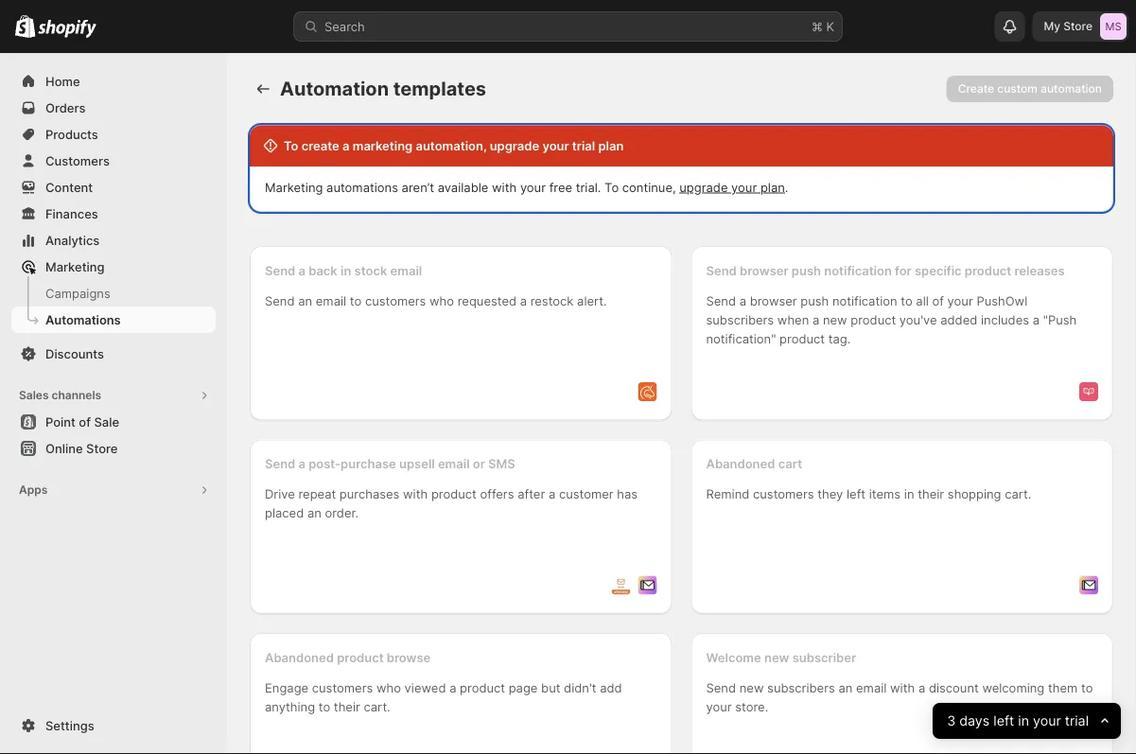 Task type: describe. For each thing, give the bounding box(es) containing it.
1 vertical spatial to
[[605, 180, 619, 194]]

automations
[[327, 180, 398, 194]]

templates
[[393, 77, 486, 100]]

settings
[[45, 718, 94, 733]]

left
[[994, 713, 1014, 729]]

create custom automation button
[[947, 76, 1114, 102]]

point of sale
[[45, 414, 119, 429]]

to create a marketing automation, upgrade your trial plan
[[284, 138, 624, 153]]

continue,
[[622, 180, 676, 194]]

of
[[79, 414, 91, 429]]

.
[[785, 180, 789, 194]]

days
[[960, 713, 990, 729]]

marketing
[[353, 138, 413, 153]]

shopify image
[[38, 19, 97, 38]]

3 days left in your trial
[[947, 713, 1089, 729]]

home
[[45, 74, 80, 88]]

available
[[438, 180, 489, 194]]

analytics link
[[11, 227, 216, 254]]

create
[[958, 82, 995, 96]]

sales
[[19, 388, 49, 402]]

products
[[45, 127, 98, 141]]

products link
[[11, 121, 216, 148]]

sale
[[94, 414, 119, 429]]

3 days left in your trial button
[[933, 703, 1121, 739]]

marketing for marketing
[[45, 259, 105, 274]]

settings link
[[11, 713, 216, 739]]

k
[[827, 19, 835, 34]]

automation
[[1041, 82, 1102, 96]]

content
[[45, 180, 93, 194]]

1 horizontal spatial upgrade
[[680, 180, 728, 194]]

0 vertical spatial upgrade
[[490, 138, 540, 153]]

trial.
[[576, 180, 601, 194]]

discounts
[[45, 346, 104, 361]]

online store button
[[0, 435, 227, 462]]

analytics
[[45, 233, 100, 247]]

3
[[947, 713, 956, 729]]

channels
[[52, 388, 101, 402]]

online
[[45, 441, 83, 456]]

content link
[[11, 174, 216, 201]]

⌘
[[812, 19, 823, 34]]

automation templates
[[280, 77, 486, 100]]

campaigns link
[[11, 280, 216, 307]]

my store image
[[1101, 13, 1127, 40]]

⌘ k
[[812, 19, 835, 34]]

apps button
[[11, 477, 216, 503]]

automation
[[280, 77, 389, 100]]

sales channels button
[[11, 382, 216, 409]]

automation,
[[416, 138, 487, 153]]

point of sale button
[[0, 409, 227, 435]]



Task type: vqa. For each thing, say whether or not it's contained in the screenshot.
"Marketing" in the marketing link
yes



Task type: locate. For each thing, give the bounding box(es) containing it.
your inside dropdown button
[[1033, 713, 1061, 729]]

discounts link
[[11, 341, 216, 367]]

store right my
[[1064, 19, 1093, 33]]

apps
[[19, 483, 48, 497]]

customers
[[45, 153, 110, 168]]

marketing down create
[[265, 180, 323, 194]]

1 horizontal spatial marketing
[[265, 180, 323, 194]]

1 horizontal spatial plan
[[761, 180, 785, 194]]

upgrade
[[490, 138, 540, 153], [680, 180, 728, 194]]

with
[[492, 180, 517, 194]]

your right in
[[1033, 713, 1061, 729]]

trial inside dropdown button
[[1065, 713, 1089, 729]]

home link
[[11, 68, 216, 95]]

store
[[1064, 19, 1093, 33], [86, 441, 118, 456]]

orders link
[[11, 95, 216, 121]]

0 vertical spatial trial
[[572, 138, 595, 153]]

search
[[325, 19, 365, 34]]

automations link
[[11, 307, 216, 333]]

in
[[1018, 713, 1029, 729]]

upgrade right the continue, on the right top
[[680, 180, 728, 194]]

campaigns
[[45, 286, 110, 300]]

your left .
[[732, 180, 757, 194]]

1 vertical spatial plan
[[761, 180, 785, 194]]

0 horizontal spatial plan
[[598, 138, 624, 153]]

upgrade your plan link
[[680, 180, 785, 194]]

1 horizontal spatial store
[[1064, 19, 1093, 33]]

trial right in
[[1065, 713, 1089, 729]]

marketing for marketing automations aren't available with your free trial. to continue, upgrade your plan .
[[265, 180, 323, 194]]

1 vertical spatial marketing
[[45, 259, 105, 274]]

1 horizontal spatial trial
[[1065, 713, 1089, 729]]

1 horizontal spatial to
[[605, 180, 619, 194]]

customers link
[[11, 148, 216, 174]]

0 vertical spatial to
[[284, 138, 298, 153]]

orders
[[45, 100, 86, 115]]

point of sale link
[[11, 409, 216, 435]]

finances
[[45, 206, 98, 221]]

store for online store
[[86, 441, 118, 456]]

0 horizontal spatial trial
[[572, 138, 595, 153]]

create custom automation
[[958, 82, 1102, 96]]

0 horizontal spatial store
[[86, 441, 118, 456]]

0 vertical spatial marketing
[[265, 180, 323, 194]]

online store link
[[11, 435, 216, 462]]

plan
[[598, 138, 624, 153], [761, 180, 785, 194]]

my
[[1044, 19, 1061, 33]]

0 horizontal spatial to
[[284, 138, 298, 153]]

0 horizontal spatial marketing
[[45, 259, 105, 274]]

marketing
[[265, 180, 323, 194], [45, 259, 105, 274]]

1 vertical spatial trial
[[1065, 713, 1089, 729]]

your up free
[[543, 138, 569, 153]]

1 vertical spatial upgrade
[[680, 180, 728, 194]]

your
[[543, 138, 569, 153], [520, 180, 546, 194], [732, 180, 757, 194], [1033, 713, 1061, 729]]

marketing down "analytics"
[[45, 259, 105, 274]]

to
[[284, 138, 298, 153], [605, 180, 619, 194]]

1 vertical spatial store
[[86, 441, 118, 456]]

custom
[[998, 82, 1038, 96]]

store down sale
[[86, 441, 118, 456]]

marketing automations aren't available with your free trial. to continue, upgrade your plan .
[[265, 180, 789, 194]]

store inside the online store link
[[86, 441, 118, 456]]

a
[[343, 138, 350, 153]]

upgrade up with
[[490, 138, 540, 153]]

shopify image
[[15, 15, 35, 38]]

point
[[45, 414, 76, 429]]

free
[[549, 180, 573, 194]]

trial up trial.
[[572, 138, 595, 153]]

0 vertical spatial store
[[1064, 19, 1093, 33]]

create
[[302, 138, 340, 153]]

trial
[[572, 138, 595, 153], [1065, 713, 1089, 729]]

to right trial.
[[605, 180, 619, 194]]

to left create
[[284, 138, 298, 153]]

0 vertical spatial plan
[[598, 138, 624, 153]]

sales channels
[[19, 388, 101, 402]]

automations
[[45, 312, 121, 327]]

my store
[[1044, 19, 1093, 33]]

your left free
[[520, 180, 546, 194]]

0 horizontal spatial upgrade
[[490, 138, 540, 153]]

aren't
[[402, 180, 434, 194]]

store for my store
[[1064, 19, 1093, 33]]

online store
[[45, 441, 118, 456]]

marketing link
[[11, 254, 216, 280]]

finances link
[[11, 201, 216, 227]]



